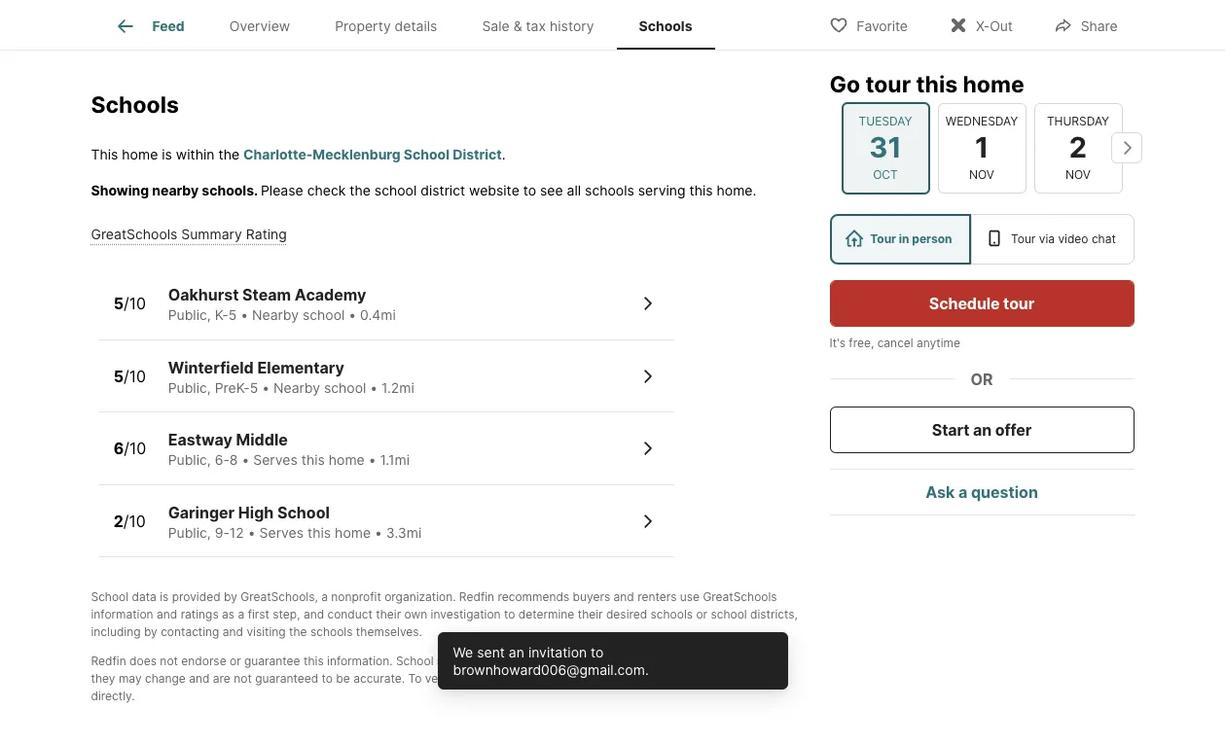 Task type: describe. For each thing, give the bounding box(es) containing it.
share button
[[1038, 4, 1135, 44]]

/10 for oakhurst
[[124, 294, 146, 314]]

2 their from the left
[[578, 608, 603, 623]]

accurate.
[[354, 672, 405, 687]]

endorse
[[181, 655, 227, 669]]

eastway middle public, 6-8 • serves this home • 1.1mi
[[168, 431, 410, 469]]

district
[[453, 146, 502, 163]]

0 vertical spatial schools
[[585, 182, 635, 199]]

home.
[[717, 182, 757, 199]]

oakhurst
[[168, 286, 239, 305]]

0 horizontal spatial greatschools
[[91, 226, 178, 243]]

0.4mi
[[360, 307, 396, 324]]

sale
[[482, 18, 510, 34]]

/10 for winterfield
[[124, 367, 146, 386]]

steam
[[243, 286, 291, 305]]

5 /10 for oakhurst
[[114, 294, 146, 314]]

eastway
[[168, 431, 233, 450]]

2 inside the thursday 2 nov
[[1070, 130, 1088, 164]]

tour in person option
[[830, 213, 972, 264]]

next image
[[1111, 132, 1143, 163]]

home inside the eastway middle public, 6-8 • serves this home • 1.1mi
[[329, 452, 365, 469]]

or inside first step, and conduct their own investigation to determine their desired schools or school districts, including by contacting and visiting the schools themselves.
[[697, 608, 708, 623]]

• right k-
[[241, 307, 248, 324]]

or
[[971, 369, 994, 389]]

0 horizontal spatial 2
[[114, 512, 123, 531]]

• right the 8
[[242, 452, 250, 469]]

desired
[[607, 608, 648, 623]]

5 up 6
[[114, 367, 124, 386]]

determine
[[519, 608, 575, 623]]

• right 12
[[248, 525, 256, 541]]

website
[[469, 182, 520, 199]]

1 horizontal spatial are
[[545, 655, 563, 669]]

video
[[1059, 231, 1089, 245]]

be inside school service boundaries are intended to be used as a reference only; they may change and are not
[[633, 655, 647, 669]]

own
[[405, 608, 428, 623]]

• left the '1.2mi'
[[370, 380, 378, 396]]

is for within
[[162, 146, 172, 163]]

go
[[830, 70, 861, 97]]

including
[[91, 625, 141, 640]]

• left 1.1mi
[[369, 452, 376, 469]]

feed link
[[113, 15, 185, 38]]

thursday
[[1048, 114, 1110, 128]]

12
[[230, 525, 244, 541]]

list box containing tour in person
[[830, 213, 1135, 264]]

nearby
[[152, 182, 199, 199]]

question
[[972, 482, 1039, 502]]

contacting
[[161, 625, 219, 640]]

high
[[238, 503, 274, 523]]

via
[[1040, 231, 1056, 245]]

property
[[335, 18, 391, 34]]

themselves.
[[356, 625, 423, 640]]

showing nearby schools. please check the school district website to see all schools serving this home.
[[91, 182, 757, 199]]

garinger
[[168, 503, 235, 523]]

school data is provided by greatschools
[[91, 590, 315, 605]]

0 horizontal spatial or
[[230, 655, 241, 669]]

to left see at the left of page
[[524, 182, 537, 199]]

1 horizontal spatial greatschools
[[241, 590, 315, 605]]

schedule tour button
[[830, 279, 1135, 326]]

is for provided
[[160, 590, 169, 605]]

public, inside "oakhurst steam academy public, k-5 • nearby school • 0.4mi"
[[168, 307, 211, 324]]

favorite button
[[813, 4, 925, 44]]

only;
[[762, 655, 789, 669]]

serves inside the eastway middle public, 6-8 • serves this home • 1.1mi
[[253, 452, 298, 469]]

cancel
[[878, 335, 914, 350]]

to inside school service boundaries are intended to be used as a reference only; they may change and are not
[[618, 655, 629, 669]]

nearby inside winterfield elementary public, prek-5 • nearby school • 1.2mi
[[274, 380, 320, 396]]

all
[[567, 182, 581, 199]]

invitation
[[529, 645, 587, 661]]

ask
[[926, 482, 955, 502]]

may
[[119, 672, 142, 687]]

0 vertical spatial not
[[160, 655, 178, 669]]

public, inside winterfield elementary public, prek-5 • nearby school • 1.2mi
[[168, 380, 211, 396]]

out
[[990, 17, 1013, 34]]

it's
[[830, 335, 846, 350]]

sale & tax history tab
[[460, 3, 617, 50]]

this home is within the charlotte-mecklenburg school district .
[[91, 146, 506, 163]]

home inside "garinger high school public, 9-12 • serves this home • 3.3mi"
[[335, 525, 371, 541]]

overview tab
[[207, 3, 313, 50]]

0 vertical spatial district
[[421, 182, 466, 199]]

boundaries
[[480, 655, 542, 669]]

2 vertical spatial schools
[[311, 625, 353, 640]]

offer
[[996, 420, 1032, 439]]

used
[[650, 655, 677, 669]]

it's free, cancel anytime
[[830, 335, 961, 350]]

school inside school service boundaries are intended to be used as a reference only; they may change and are not
[[396, 655, 434, 669]]

this up wednesday
[[917, 70, 958, 97]]

elementary
[[258, 358, 345, 378]]

tax
[[526, 18, 546, 34]]

and up desired
[[614, 590, 635, 605]]

please
[[261, 182, 304, 199]]

does
[[130, 655, 157, 669]]

start
[[933, 420, 970, 439]]

this left home.
[[690, 182, 713, 199]]

5 left oakhurst
[[114, 294, 124, 314]]

8
[[230, 452, 238, 469]]

2 /10
[[114, 512, 146, 531]]

contact
[[615, 672, 657, 687]]

they
[[91, 672, 115, 687]]

• left 3.3mi
[[375, 525, 383, 541]]

this up guaranteed
[[304, 655, 324, 669]]

garinger high school public, 9-12 • serves this home • 3.3mi
[[168, 503, 422, 541]]

details
[[395, 18, 438, 34]]

, a nonprofit organization. redfin recommends buyers and renters use greatschools information and ratings as a
[[91, 590, 778, 623]]

tour for go
[[866, 70, 911, 97]]

charlotte-
[[244, 146, 313, 163]]

middle
[[236, 431, 288, 450]]

be inside guaranteed to be accurate. to verify school enrollment eligibility, contact the school district directly.
[[336, 672, 350, 687]]

history
[[550, 18, 594, 34]]

directly.
[[91, 690, 135, 704]]

ask a question link
[[926, 482, 1039, 502]]

3.3mi
[[386, 525, 422, 541]]

x-
[[977, 17, 990, 34]]

31
[[870, 130, 902, 164]]

• right prek-
[[262, 380, 270, 396]]

greatschools inside , a nonprofit organization. redfin recommends buyers and renters use greatschools information and ratings as a
[[703, 590, 778, 605]]

first step, and conduct their own investigation to determine their desired schools or school districts, including by contacting and visiting the schools themselves.
[[91, 608, 798, 640]]

1 horizontal spatial by
[[224, 590, 237, 605]]

6-
[[215, 452, 230, 469]]

district inside guaranteed to be accurate. to verify school enrollment eligibility, contact the school district directly.
[[722, 672, 760, 687]]

see
[[540, 182, 563, 199]]

nov for 1
[[970, 167, 995, 181]]



Task type: locate. For each thing, give the bounding box(es) containing it.
public, down "winterfield"
[[168, 380, 211, 396]]

nov inside the thursday 2 nov
[[1066, 167, 1091, 181]]

be up contact
[[633, 655, 647, 669]]

by inside first step, and conduct their own investigation to determine their desired schools or school districts, including by contacting and visiting the schools themselves.
[[144, 625, 158, 640]]

1 vertical spatial not
[[234, 672, 252, 687]]

0 horizontal spatial their
[[376, 608, 401, 623]]

schools down conduct
[[311, 625, 353, 640]]

5 inside winterfield elementary public, prek-5 • nearby school • 1.2mi
[[250, 380, 258, 396]]

recommends
[[498, 590, 570, 605]]

we sent an invitation to brownhoward006@gmail.com.
[[453, 645, 649, 678]]

information.
[[327, 655, 393, 669]]

/10 left "eastway"
[[124, 439, 146, 459]]

school down elementary
[[324, 380, 366, 396]]

nov for 2
[[1066, 167, 1091, 181]]

not
[[160, 655, 178, 669], [234, 672, 252, 687]]

2
[[1070, 130, 1088, 164], [114, 512, 123, 531]]

0 horizontal spatial redfin
[[91, 655, 126, 669]]

2 horizontal spatial greatschools
[[703, 590, 778, 605]]

school inside winterfield elementary public, prek-5 • nearby school • 1.2mi
[[324, 380, 366, 396]]

renters
[[638, 590, 677, 605]]

nearby down steam
[[252, 307, 299, 324]]

greatschools summary rating
[[91, 226, 287, 243]]

nov
[[970, 167, 995, 181], [1066, 167, 1091, 181]]

&
[[514, 18, 522, 34]]

/10 up 6 /10
[[124, 367, 146, 386]]

school right high
[[277, 503, 330, 523]]

tour inside option
[[871, 231, 897, 245]]

schedule
[[930, 293, 1000, 313]]

to
[[408, 672, 422, 687]]

is left within
[[162, 146, 172, 163]]

6
[[114, 439, 124, 459]]

1 horizontal spatial an
[[974, 420, 992, 439]]

2 horizontal spatial schools
[[651, 608, 693, 623]]

/10 left oakhurst
[[124, 294, 146, 314]]

1 vertical spatial serves
[[260, 525, 304, 541]]

in
[[899, 231, 910, 245]]

schools up the this
[[91, 91, 179, 118]]

their up themselves.
[[376, 608, 401, 623]]

this
[[917, 70, 958, 97], [690, 182, 713, 199], [302, 452, 325, 469], [308, 525, 331, 541], [304, 655, 324, 669]]

0 vertical spatial serves
[[253, 452, 298, 469]]

as inside , a nonprofit organization. redfin recommends buyers and renters use greatschools information and ratings as a
[[222, 608, 235, 623]]

a inside school service boundaries are intended to be used as a reference only; they may change and are not
[[696, 655, 703, 669]]

1 vertical spatial tour
[[1004, 293, 1035, 313]]

1 horizontal spatial not
[[234, 672, 252, 687]]

school up information
[[91, 590, 129, 605]]

6 /10
[[114, 439, 146, 459]]

nearby inside "oakhurst steam academy public, k-5 • nearby school • 0.4mi"
[[252, 307, 299, 324]]

an right sent
[[509, 645, 525, 661]]

schools tab
[[617, 3, 715, 50]]

school
[[375, 182, 417, 199], [303, 307, 345, 324], [324, 380, 366, 396], [711, 608, 747, 623], [460, 672, 496, 687], [682, 672, 718, 687]]

tour via video chat
[[1012, 231, 1117, 245]]

and down ,
[[304, 608, 324, 623]]

intended
[[566, 655, 615, 669]]

1 horizontal spatial schools
[[639, 18, 693, 34]]

0 vertical spatial an
[[974, 420, 992, 439]]

/10
[[124, 294, 146, 314], [124, 367, 146, 386], [124, 439, 146, 459], [123, 512, 146, 531]]

school down "service" on the bottom of the page
[[460, 672, 496, 687]]

school up to
[[396, 655, 434, 669]]

nonprofit
[[331, 590, 381, 605]]

1 horizontal spatial district
[[722, 672, 760, 687]]

2 nov from the left
[[1066, 167, 1091, 181]]

guaranteed
[[255, 672, 319, 687]]

a left 'reference'
[[696, 655, 703, 669]]

buyers
[[573, 590, 611, 605]]

greatschools up 'districts,'
[[703, 590, 778, 605]]

and inside school service boundaries are intended to be used as a reference only; they may change and are not
[[189, 672, 210, 687]]

public, down oakhurst
[[168, 307, 211, 324]]

1 vertical spatial 5 /10
[[114, 367, 146, 386]]

are up enrollment
[[545, 655, 563, 669]]

schools right history
[[639, 18, 693, 34]]

0 vertical spatial 5 /10
[[114, 294, 146, 314]]

0 vertical spatial schools
[[639, 18, 693, 34]]

public, inside the eastway middle public, 6-8 • serves this home • 1.1mi
[[168, 452, 211, 469]]

school inside "garinger high school public, 9-12 • serves this home • 3.3mi"
[[277, 503, 330, 523]]

home
[[963, 70, 1025, 97], [122, 146, 158, 163], [329, 452, 365, 469], [335, 525, 371, 541]]

• left 0.4mi
[[349, 307, 357, 324]]

/10 for eastway
[[124, 439, 146, 459]]

and down endorse
[[189, 672, 210, 687]]

to up contact
[[618, 655, 629, 669]]

1 vertical spatial nearby
[[274, 380, 320, 396]]

tour left via
[[1012, 231, 1036, 245]]

1 vertical spatial as
[[680, 655, 693, 669]]

the right check
[[350, 182, 371, 199]]

step,
[[273, 608, 300, 623]]

district
[[421, 182, 466, 199], [722, 672, 760, 687]]

the down step,
[[289, 625, 307, 640]]

0 horizontal spatial tour
[[871, 231, 897, 245]]

0 horizontal spatial tour
[[866, 70, 911, 97]]

2 tour from the left
[[1012, 231, 1036, 245]]

1 vertical spatial is
[[160, 590, 169, 605]]

1 vertical spatial 2
[[114, 512, 123, 531]]

1 vertical spatial be
[[336, 672, 350, 687]]

school down academy
[[303, 307, 345, 324]]

use
[[680, 590, 700, 605]]

this inside "garinger high school public, 9-12 • serves this home • 3.3mi"
[[308, 525, 331, 541]]

thursday 2 nov
[[1048, 114, 1110, 181]]

schools right the all
[[585, 182, 635, 199]]

/10 left 'garinger'
[[123, 512, 146, 531]]

by up the does
[[144, 625, 158, 640]]

1 horizontal spatial be
[[633, 655, 647, 669]]

nov inside "wednesday 1 nov"
[[970, 167, 995, 181]]

0 vertical spatial redfin
[[459, 590, 495, 605]]

or down use at the right of the page
[[697, 608, 708, 623]]

serves down high
[[260, 525, 304, 541]]

5 /10 up 6 /10
[[114, 367, 146, 386]]

home right the this
[[122, 146, 158, 163]]

0 vertical spatial be
[[633, 655, 647, 669]]

1 vertical spatial are
[[213, 672, 231, 687]]

tour inside button
[[1004, 293, 1035, 313]]

0 vertical spatial is
[[162, 146, 172, 163]]

nearby down elementary
[[274, 380, 320, 396]]

as inside school service boundaries are intended to be used as a reference only; they may change and are not
[[680, 655, 693, 669]]

schools inside tab
[[639, 18, 693, 34]]

5 /10 left oakhurst
[[114, 294, 146, 314]]

tour right schedule in the top right of the page
[[1004, 293, 1035, 313]]

3 public, from the top
[[168, 452, 211, 469]]

summary
[[181, 226, 242, 243]]

tuesday
[[859, 114, 913, 128]]

redfin up investigation
[[459, 590, 495, 605]]

serves inside "garinger high school public, 9-12 • serves this home • 3.3mi"
[[260, 525, 304, 541]]

are down endorse
[[213, 672, 231, 687]]

data
[[132, 590, 157, 605]]

1 vertical spatial redfin
[[91, 655, 126, 669]]

tour for tour via video chat
[[1012, 231, 1036, 245]]

0 horizontal spatial schools
[[311, 625, 353, 640]]

greatschools up step,
[[241, 590, 315, 605]]

tour up tuesday
[[866, 70, 911, 97]]

x-out button
[[933, 4, 1030, 44]]

public,
[[168, 307, 211, 324], [168, 380, 211, 396], [168, 452, 211, 469], [168, 525, 211, 541]]

district down 'reference'
[[722, 672, 760, 687]]

by right provided
[[224, 590, 237, 605]]

their
[[376, 608, 401, 623], [578, 608, 603, 623]]

rating
[[246, 226, 287, 243]]

0 vertical spatial tour
[[866, 70, 911, 97]]

0 horizontal spatial district
[[421, 182, 466, 199]]

to up the eligibility,
[[591, 645, 604, 661]]

this up "garinger high school public, 9-12 • serves this home • 3.3mi"
[[302, 452, 325, 469]]

1 horizontal spatial schools
[[585, 182, 635, 199]]

schedule tour
[[930, 293, 1035, 313]]

enrollment
[[499, 672, 557, 687]]

5 /10 for winterfield
[[114, 367, 146, 386]]

public, down "eastway"
[[168, 452, 211, 469]]

the inside first step, and conduct their own investigation to determine their desired schools or school districts, including by contacting and visiting the schools themselves.
[[289, 625, 307, 640]]

1 horizontal spatial tour
[[1012, 231, 1036, 245]]

0 horizontal spatial are
[[213, 672, 231, 687]]

1 nov from the left
[[970, 167, 995, 181]]

and up redfin does not endorse or guarantee this information.
[[223, 625, 243, 640]]

their down buyers
[[578, 608, 603, 623]]

visiting
[[247, 625, 286, 640]]

tab list containing feed
[[91, 0, 731, 50]]

investigation
[[431, 608, 501, 623]]

school down charlotte-mecklenburg school district link
[[375, 182, 417, 199]]

0 horizontal spatial nov
[[970, 167, 995, 181]]

1.1mi
[[380, 452, 410, 469]]

2 5 /10 from the top
[[114, 367, 146, 386]]

prek-
[[215, 380, 250, 396]]

and
[[614, 590, 635, 605], [157, 608, 177, 623], [304, 608, 324, 623], [223, 625, 243, 640], [189, 672, 210, 687]]

favorite
[[857, 17, 908, 34]]

greatschools summary rating link
[[91, 226, 287, 243]]

a right ask in the bottom right of the page
[[959, 482, 968, 502]]

0 horizontal spatial an
[[509, 645, 525, 661]]

go tour this home
[[830, 70, 1025, 97]]

not inside school service boundaries are intended to be used as a reference only; they may change and are not
[[234, 672, 252, 687]]

school up showing nearby schools. please check the school district website to see all schools serving this home.
[[404, 146, 450, 163]]

as right ratings
[[222, 608, 235, 623]]

sale & tax history
[[482, 18, 594, 34]]

check
[[307, 182, 346, 199]]

chat
[[1092, 231, 1117, 245]]

sent
[[477, 645, 505, 661]]

0 vertical spatial nearby
[[252, 307, 299, 324]]

oakhurst steam academy public, k-5 • nearby school • 0.4mi
[[168, 286, 396, 324]]

nov down 1
[[970, 167, 995, 181]]

1 horizontal spatial 2
[[1070, 130, 1088, 164]]

is
[[162, 146, 172, 163], [160, 590, 169, 605]]

tour inside option
[[1012, 231, 1036, 245]]

5
[[114, 294, 124, 314], [229, 307, 237, 324], [114, 367, 124, 386], [250, 380, 258, 396]]

5 /10
[[114, 294, 146, 314], [114, 367, 146, 386]]

organization.
[[385, 590, 456, 605]]

tab list
[[91, 0, 731, 50]]

a right ,
[[321, 590, 328, 605]]

property details
[[335, 18, 438, 34]]

an inside button
[[974, 420, 992, 439]]

0 horizontal spatial by
[[144, 625, 158, 640]]

nov down thursday
[[1066, 167, 1091, 181]]

an left offer
[[974, 420, 992, 439]]

1 public, from the top
[[168, 307, 211, 324]]

we
[[453, 645, 473, 661]]

as right the used
[[680, 655, 693, 669]]

1 vertical spatial or
[[230, 655, 241, 669]]

by
[[224, 590, 237, 605], [144, 625, 158, 640]]

schools down 'renters'
[[651, 608, 693, 623]]

tour
[[871, 231, 897, 245], [1012, 231, 1036, 245]]

this inside the eastway middle public, 6-8 • serves this home • 1.1mi
[[302, 452, 325, 469]]

tour in person
[[871, 231, 953, 245]]

None button
[[842, 102, 930, 194], [938, 103, 1027, 193], [1035, 103, 1123, 193], [842, 102, 930, 194], [938, 103, 1027, 193], [1035, 103, 1123, 193]]

to down information.
[[322, 672, 333, 687]]

start an offer button
[[830, 406, 1135, 453]]

guaranteed to be accurate. to verify school enrollment eligibility, contact the school district directly.
[[91, 672, 760, 704]]

0 vertical spatial 2
[[1070, 130, 1088, 164]]

is right data
[[160, 590, 169, 605]]

9-
[[215, 525, 230, 541]]

1 horizontal spatial as
[[680, 655, 693, 669]]

to inside guaranteed to be accurate. to verify school enrollment eligibility, contact the school district directly.
[[322, 672, 333, 687]]

the down the used
[[661, 672, 679, 687]]

/10 for garinger
[[123, 512, 146, 531]]

2 public, from the top
[[168, 380, 211, 396]]

1 vertical spatial schools
[[651, 608, 693, 623]]

0 vertical spatial as
[[222, 608, 235, 623]]

a left first
[[238, 608, 245, 623]]

tour left in
[[871, 231, 897, 245]]

1 vertical spatial by
[[144, 625, 158, 640]]

wednesday 1 nov
[[946, 114, 1019, 181]]

academy
[[295, 286, 367, 305]]

0 horizontal spatial not
[[160, 655, 178, 669]]

4 public, from the top
[[168, 525, 211, 541]]

school left 'districts,'
[[711, 608, 747, 623]]

0 horizontal spatial be
[[336, 672, 350, 687]]

redfin up they
[[91, 655, 126, 669]]

tour via video chat option
[[972, 213, 1135, 264]]

the right within
[[219, 146, 240, 163]]

be
[[633, 655, 647, 669], [336, 672, 350, 687]]

1 vertical spatial schools
[[91, 91, 179, 118]]

1 horizontal spatial their
[[578, 608, 603, 623]]

school down 'reference'
[[682, 672, 718, 687]]

winterfield elementary public, prek-5 • nearby school • 1.2mi
[[168, 358, 415, 396]]

5 down "winterfield"
[[250, 380, 258, 396]]

1 tour from the left
[[871, 231, 897, 245]]

provided
[[172, 590, 221, 605]]

1.2mi
[[382, 380, 415, 396]]

0 horizontal spatial as
[[222, 608, 235, 623]]

school inside "oakhurst steam academy public, k-5 • nearby school • 0.4mi"
[[303, 307, 345, 324]]

0 vertical spatial by
[[224, 590, 237, 605]]

1 horizontal spatial or
[[697, 608, 708, 623]]

0 horizontal spatial schools
[[91, 91, 179, 118]]

home up wednesday
[[963, 70, 1025, 97]]

public, inside "garinger high school public, 9-12 • serves this home • 3.3mi"
[[168, 525, 211, 541]]

start an offer
[[933, 420, 1032, 439]]

2 down 6
[[114, 512, 123, 531]]

or right endorse
[[230, 655, 241, 669]]

not down redfin does not endorse or guarantee this information.
[[234, 672, 252, 687]]

this up ,
[[308, 525, 331, 541]]

public, down 'garinger'
[[168, 525, 211, 541]]

1 their from the left
[[376, 608, 401, 623]]

not up "change"
[[160, 655, 178, 669]]

overview
[[230, 18, 290, 34]]

the inside guaranteed to be accurate. to verify school enrollment eligibility, contact the school district directly.
[[661, 672, 679, 687]]

this
[[91, 146, 118, 163]]

1
[[976, 130, 989, 164]]

an inside the we sent an invitation to brownhoward006@gmail.com.
[[509, 645, 525, 661]]

2 down thursday
[[1070, 130, 1088, 164]]

redfin does not endorse or guarantee this information.
[[91, 655, 393, 669]]

1 horizontal spatial nov
[[1066, 167, 1091, 181]]

tour for schedule
[[1004, 293, 1035, 313]]

and up contacting
[[157, 608, 177, 623]]

verify
[[425, 672, 456, 687]]

to down the recommends
[[504, 608, 516, 623]]

1 5 /10 from the top
[[114, 294, 146, 314]]

be down information.
[[336, 672, 350, 687]]

an
[[974, 420, 992, 439], [509, 645, 525, 661]]

property details tab
[[313, 3, 460, 50]]

district down the district
[[421, 182, 466, 199]]

serves
[[253, 452, 298, 469], [260, 525, 304, 541]]

1 vertical spatial an
[[509, 645, 525, 661]]

0 vertical spatial are
[[545, 655, 563, 669]]

1 horizontal spatial tour
[[1004, 293, 1035, 313]]

eligibility,
[[561, 672, 612, 687]]

tour
[[866, 70, 911, 97], [1004, 293, 1035, 313]]

1 horizontal spatial redfin
[[459, 590, 495, 605]]

ratings
[[181, 608, 219, 623]]

list box
[[830, 213, 1135, 264]]

school inside first step, and conduct their own investigation to determine their desired schools or school districts, including by contacting and visiting the schools themselves.
[[711, 608, 747, 623]]

serves down middle
[[253, 452, 298, 469]]

to inside the we sent an invitation to brownhoward006@gmail.com.
[[591, 645, 604, 661]]

tour for tour in person
[[871, 231, 897, 245]]

to inside first step, and conduct their own investigation to determine their desired schools or school districts, including by contacting and visiting the schools themselves.
[[504, 608, 516, 623]]

5 inside "oakhurst steam academy public, k-5 • nearby school • 0.4mi"
[[229, 307, 237, 324]]

1 vertical spatial district
[[722, 672, 760, 687]]

0 vertical spatial or
[[697, 608, 708, 623]]

home left 3.3mi
[[335, 525, 371, 541]]

redfin inside , a nonprofit organization. redfin recommends buyers and renters use greatschools information and ratings as a
[[459, 590, 495, 605]]

5 down oakhurst
[[229, 307, 237, 324]]

home left 1.1mi
[[329, 452, 365, 469]]

mecklenburg
[[313, 146, 401, 163]]



Task type: vqa. For each thing, say whether or not it's contained in the screenshot.


